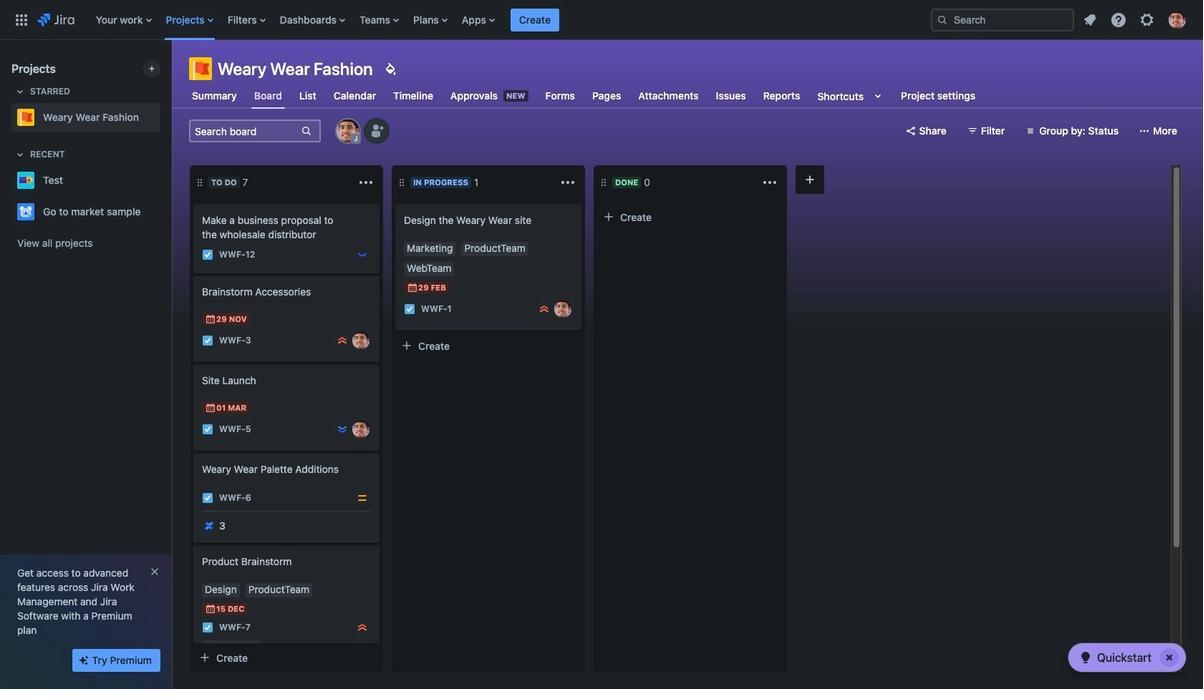 Task type: describe. For each thing, give the bounding box(es) containing it.
close premium upgrade banner image
[[149, 566, 160, 578]]

0 horizontal spatial task image
[[202, 493, 213, 504]]

primary element
[[9, 0, 920, 40]]

create project image
[[146, 63, 158, 74]]

1 task image from the top
[[202, 249, 213, 261]]

add to starred image
[[156, 203, 173, 221]]

4 task image from the top
[[202, 622, 213, 634]]

highest image
[[357, 622, 368, 634]]

highest image for top james peterson image
[[539, 304, 550, 315]]

3 task image from the top
[[202, 424, 213, 435]]

set project background image
[[381, 60, 399, 77]]

2 column actions menu image from the left
[[761, 174, 778, 191]]

remove from starred image
[[156, 109, 173, 126]]

1 horizontal spatial list
[[1077, 7, 1194, 33]]

check image
[[1077, 650, 1094, 667]]

due date: 15 december 2023 image
[[205, 604, 216, 615]]

due date: 01 march 2024 image
[[205, 402, 216, 414]]

Search field
[[931, 8, 1074, 31]]

dismiss quickstart image
[[1158, 647, 1181, 670]]

Search board text field
[[190, 121, 299, 141]]

highest image for james peterson icon
[[337, 335, 348, 347]]

2 task image from the top
[[202, 335, 213, 347]]

0 horizontal spatial james peterson image
[[352, 421, 370, 438]]

due date: 15 december 2023 image
[[205, 604, 216, 615]]

add to starred image
[[156, 172, 173, 189]]

lowest image
[[337, 424, 348, 435]]

notifications image
[[1081, 11, 1099, 28]]



Task type: locate. For each thing, give the bounding box(es) containing it.
collapse recent projects image
[[11, 146, 29, 163]]

create column image
[[801, 171, 819, 188]]

show subtasks image
[[237, 642, 254, 660]]

create image
[[185, 266, 202, 284], [185, 355, 202, 372]]

1 create image from the top
[[185, 266, 202, 284]]

task image
[[202, 249, 213, 261], [202, 335, 213, 347], [202, 424, 213, 435], [202, 622, 213, 634]]

list item
[[511, 0, 559, 40]]

help image
[[1110, 11, 1127, 28]]

confluence image
[[203, 521, 215, 532], [203, 521, 215, 532]]

collapse starred projects image
[[11, 83, 29, 100]]

settings image
[[1139, 11, 1156, 28]]

2 create image from the top
[[185, 355, 202, 372]]

1 vertical spatial create image
[[185, 355, 202, 372]]

create image for 2nd task image
[[185, 266, 202, 284]]

due date: 29 february 2024 image
[[407, 282, 418, 294]]

None search field
[[931, 8, 1074, 31]]

1 vertical spatial highest image
[[337, 335, 348, 347]]

1 horizontal spatial column actions menu image
[[761, 174, 778, 191]]

tab list
[[180, 83, 987, 109]]

0 horizontal spatial list
[[89, 0, 920, 40]]

1 horizontal spatial james peterson image
[[554, 301, 571, 318]]

list
[[89, 0, 920, 40], [1077, 7, 1194, 33]]

1 horizontal spatial highest image
[[539, 304, 550, 315]]

jira image
[[37, 11, 74, 28], [37, 11, 74, 28]]

add people image
[[368, 122, 385, 140]]

1 vertical spatial james peterson image
[[352, 421, 370, 438]]

1 vertical spatial task image
[[202, 493, 213, 504]]

0 vertical spatial highest image
[[539, 304, 550, 315]]

due date: 29 november 2023 image
[[205, 314, 216, 325], [205, 314, 216, 325]]

0 horizontal spatial column actions menu image
[[357, 174, 375, 191]]

highest image
[[539, 304, 550, 315], [337, 335, 348, 347]]

column actions menu image
[[559, 174, 576, 191]]

low image
[[357, 249, 368, 261]]

your profile and settings image
[[1169, 11, 1186, 28]]

search image
[[937, 14, 948, 25]]

column actions menu image left create column image
[[761, 174, 778, 191]]

james peterson image
[[554, 301, 571, 318], [352, 421, 370, 438]]

task image
[[404, 304, 415, 315], [202, 493, 213, 504]]

column actions menu image down add people image
[[357, 174, 375, 191]]

create image for 3rd task image from the top
[[185, 355, 202, 372]]

appswitcher icon image
[[13, 11, 30, 28]]

1 horizontal spatial task image
[[404, 304, 415, 315]]

james peterson image
[[352, 332, 370, 349]]

banner
[[0, 0, 1203, 40]]

create image
[[185, 195, 202, 212], [387, 195, 404, 212], [185, 444, 202, 461], [185, 536, 202, 554]]

1 column actions menu image from the left
[[357, 174, 375, 191]]

due date: 01 march 2024 image
[[205, 402, 216, 414]]

due date: 29 february 2024 image
[[407, 282, 418, 294]]

0 vertical spatial task image
[[404, 304, 415, 315]]

0 vertical spatial create image
[[185, 266, 202, 284]]

0 horizontal spatial highest image
[[337, 335, 348, 347]]

0 vertical spatial james peterson image
[[554, 301, 571, 318]]

medium image
[[357, 493, 368, 504]]

sidebar navigation image
[[156, 57, 188, 86]]

column actions menu image
[[357, 174, 375, 191], [761, 174, 778, 191]]



Task type: vqa. For each thing, say whether or not it's contained in the screenshot.
the rightmost list
yes



